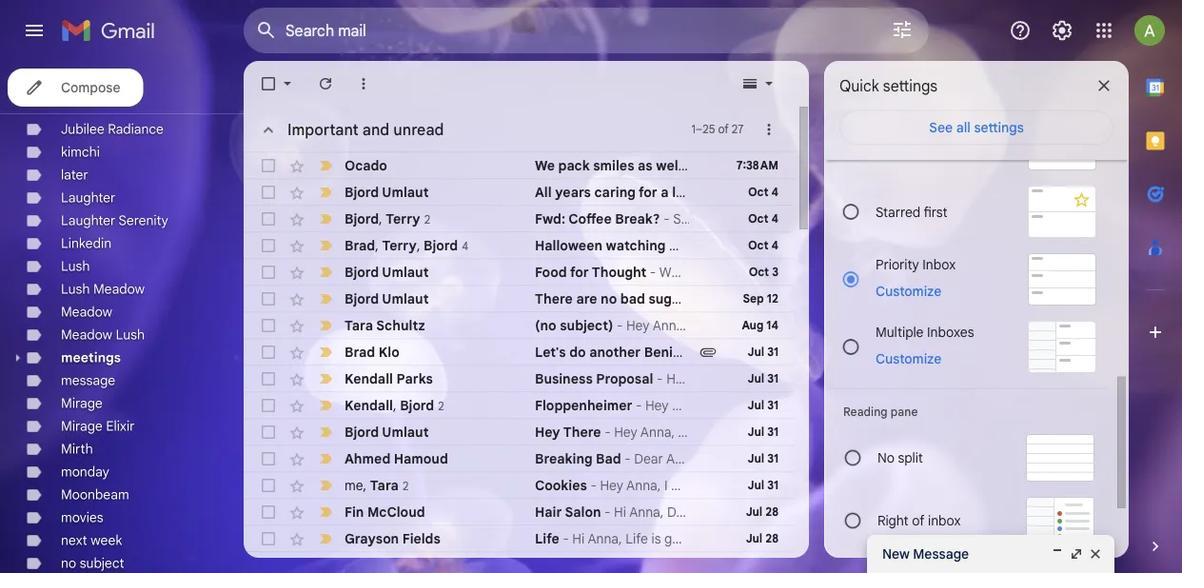 Task type: locate. For each thing, give the bounding box(es) containing it.
there are no bad suggestions... link
[[535, 289, 739, 308]]

1 vertical spatial terry
[[382, 237, 417, 253]]

1 customize from the top
[[876, 283, 942, 300]]

row containing me
[[244, 472, 794, 499]]

2 brad from the top
[[345, 344, 375, 360]]

, for me
[[363, 477, 367, 493]]

tara up brad klo on the left
[[345, 317, 373, 334]]

lush down linkedin link
[[61, 258, 90, 275]]

1 vertical spatial brad
[[345, 344, 375, 360]]

moonbeam link
[[61, 486, 129, 503]]

brad left the klo
[[345, 344, 375, 360]]

0 vertical spatial terry
[[386, 210, 420, 227]]

tara up fin mccloud
[[370, 477, 399, 493]]

1 vertical spatial lush
[[61, 281, 90, 297]]

settings right all
[[974, 119, 1024, 136]]

1 vertical spatial settings
[[974, 119, 1024, 136]]

meadow link
[[61, 304, 112, 320]]

10 row from the top
[[244, 392, 794, 419]]

of
[[718, 122, 729, 137], [912, 512, 925, 529]]

2 life from the left
[[626, 530, 648, 547]]

next down movies
[[61, 532, 87, 549]]

benihana
[[644, 344, 705, 360]]

meadow for meadow lush
[[61, 327, 112, 343]]

lush down the lush link on the top left of page
[[61, 281, 90, 297]]

grayson
[[345, 530, 399, 547], [737, 530, 787, 547]]

4 31 from the top
[[767, 425, 779, 439]]

- left hi
[[563, 530, 569, 547]]

is
[[652, 530, 661, 547]]

brad for brad klo
[[345, 344, 375, 360]]

new
[[882, 545, 910, 562]]

umlaut up ahmed hamoud
[[382, 424, 429, 440]]

liar
[[672, 184, 693, 200]]

1 28 from the top
[[766, 505, 779, 519]]

bjord umlaut up the "tara schultz" on the left of the page
[[345, 290, 429, 307]]

1 important according to google magic. switch from the top
[[316, 156, 335, 175]]

later
[[61, 167, 88, 183]]

umlaut down brad , terry , bjord 4
[[382, 264, 429, 280]]

meadow for meadow link
[[61, 304, 112, 320]]

1 vertical spatial there
[[563, 424, 601, 440]]

fwd: coffee break? -
[[535, 210, 673, 227]]

oct 3
[[749, 265, 779, 279]]

0 vertical spatial no
[[601, 290, 617, 307]]

, for bjord
[[379, 210, 382, 227]]

1 horizontal spatial 2
[[424, 212, 430, 226]]

pop out image
[[1069, 546, 1084, 562]]

radiance
[[108, 121, 164, 138]]

3 important according to google magic. switch from the top
[[316, 289, 335, 308]]

28
[[766, 505, 779, 519], [766, 532, 779, 546]]

2 up mccloud
[[403, 479, 409, 493]]

1 vertical spatial for
[[570, 264, 589, 280]]

let's do another benihana christmas next time
[[535, 344, 840, 360]]

jul 31 for floppenheimer -
[[748, 398, 779, 413]]

2 customize button from the top
[[864, 348, 953, 371]]

2
[[424, 212, 430, 226], [438, 399, 444, 413], [403, 479, 409, 493]]

4 jul 31 from the top
[[748, 425, 779, 439]]

mccloud
[[367, 504, 425, 520]]

no inside there are no bad suggestions... link
[[601, 290, 617, 307]]

see
[[929, 119, 953, 136]]

1 horizontal spatial no
[[601, 290, 617, 307]]

row containing ahmed hamoud
[[244, 446, 794, 472]]

let's do another benihana christmas next time link
[[535, 343, 840, 362]]

0 horizontal spatial for
[[570, 264, 589, 280]]

message link
[[61, 372, 115, 389]]

, for brad
[[375, 237, 379, 253]]

0 vertical spatial lush
[[61, 258, 90, 275]]

4 row from the top
[[244, 232, 794, 259]]

1 oct 4 from the top
[[748, 185, 779, 199]]

kendall down the kendall parks
[[345, 397, 393, 413]]

2 jul 28 from the top
[[746, 532, 779, 546]]

1 jul 28 from the top
[[746, 505, 779, 519]]

years
[[555, 184, 591, 200]]

0 vertical spatial mirage
[[61, 395, 103, 412]]

brad down "bjord , terry 2"
[[345, 237, 375, 253]]

2 vertical spatial important mainly because you often read messages with this label. switch
[[316, 396, 335, 415]]

2 vertical spatial meadow
[[61, 327, 112, 343]]

1 horizontal spatial grayson
[[737, 530, 787, 547]]

31 for hey there -
[[767, 425, 779, 439]]

4
[[772, 185, 779, 199], [772, 212, 779, 226], [772, 238, 779, 253], [462, 239, 468, 253]]

oct up month!
[[748, 212, 769, 226]]

bjord umlaut down kendall , bjord 2
[[345, 424, 429, 440]]

mirage down mirage "link"
[[61, 418, 103, 435]]

4 bjord umlaut from the top
[[345, 424, 429, 440]]

there are no bad suggestions...
[[535, 290, 739, 307]]

row containing tara schultz
[[244, 312, 794, 339]]

3 31 from the top
[[767, 398, 779, 413]]

row containing grayson fields
[[244, 525, 794, 552]]

meadow down meadow link
[[61, 327, 112, 343]]

jul 31 for business proposal -
[[748, 372, 779, 386]]

2 mirage from the top
[[61, 418, 103, 435]]

9 important according to google magic. switch from the top
[[316, 503, 335, 522]]

5 31 from the top
[[767, 452, 779, 466]]

3 important mainly because you often read messages with this label. switch from the top
[[316, 396, 335, 415]]

7 row from the top
[[244, 312, 794, 339]]

11 row from the top
[[244, 419, 794, 446]]

0 vertical spatial tara
[[345, 317, 373, 334]]

1 vertical spatial no
[[61, 555, 76, 572]]

6 31 from the top
[[767, 478, 779, 493]]

hair
[[535, 504, 562, 520]]

of inside important and unread tab panel
[[718, 122, 729, 137]]

customize button down "priority inbox"
[[864, 280, 953, 303]]

1 vertical spatial customize button
[[864, 348, 953, 371]]

0 horizontal spatial life
[[535, 530, 559, 547]]

row containing fin mccloud
[[244, 499, 794, 525]]

8 important according to google magic. switch from the top
[[316, 449, 335, 468]]

jul for business proposal -
[[748, 372, 765, 386]]

see all settings
[[929, 119, 1024, 136]]

0 vertical spatial 2
[[424, 212, 430, 226]]

refresh image
[[316, 74, 335, 93]]

customize button for priority
[[864, 280, 953, 303]]

movies link
[[61, 509, 103, 526]]

umlaut up schultz
[[382, 290, 429, 307]]

6 row from the top
[[244, 286, 794, 312]]

laughter down laughter link
[[61, 212, 115, 229]]

2 inside kendall , bjord 2
[[438, 399, 444, 413]]

16 row from the top
[[244, 552, 794, 573]]

for left a
[[639, 184, 658, 200]]

3 umlaut from the top
[[382, 290, 429, 307]]

message
[[61, 372, 115, 389]]

1 customize button from the top
[[864, 280, 953, 303]]

unread
[[393, 120, 444, 139]]

- down 'halloween watching movie month!' link
[[650, 264, 656, 280]]

1 important mainly because you often read messages with this label. switch from the top
[[316, 209, 335, 228]]

kendall
[[345, 370, 393, 387], [345, 397, 393, 413]]

12 row from the top
[[244, 446, 794, 472]]

customize down multiple
[[876, 351, 942, 367]]

jul for hey there -
[[748, 425, 765, 439]]

2 umlaut from the top
[[382, 264, 429, 280]]

kendall down brad klo on the left
[[345, 370, 393, 387]]

- down the breaking bad -
[[591, 477, 597, 494]]

0 vertical spatial settings
[[883, 76, 938, 95]]

Search mail text field
[[286, 21, 838, 40]]

oct 4 down 7:38 am
[[748, 185, 779, 199]]

oct 4 up oct 3
[[748, 238, 779, 253]]

as left 'well'
[[638, 157, 653, 174]]

starred
[[876, 203, 921, 220]]

1 umlaut from the top
[[382, 184, 429, 200]]

1 horizontal spatial as
[[685, 157, 700, 174]]

mirage for mirage "link"
[[61, 395, 103, 412]]

food
[[535, 264, 567, 280]]

0 vertical spatial brad
[[345, 237, 375, 253]]

2 customize from the top
[[876, 351, 942, 367]]

- up bad
[[605, 424, 611, 440]]

bjord down ocado
[[345, 184, 379, 200]]

28 for life - hi anna, life is good. best, grayson
[[766, 532, 779, 546]]

navigation
[[0, 61, 244, 573]]

break?
[[615, 210, 660, 227]]

no
[[601, 290, 617, 307], [61, 555, 76, 572]]

bjord umlaut for oct 3
[[345, 264, 429, 280]]

no right are
[[601, 290, 617, 307]]

customize button down multiple
[[864, 348, 953, 371]]

jul 31 for hey there -
[[748, 425, 779, 439]]

0 horizontal spatial no
[[61, 555, 76, 572]]

support image
[[1009, 19, 1032, 42]]

0 horizontal spatial 2
[[403, 479, 409, 493]]

2 inside "bjord , terry 2"
[[424, 212, 430, 226]]

for
[[639, 184, 658, 200], [570, 264, 589, 280]]

1 laughter from the top
[[61, 189, 115, 206]]

0 vertical spatial of
[[718, 122, 729, 137]]

life left 'is' at right
[[626, 530, 648, 547]]

1 brad from the top
[[345, 237, 375, 253]]

floppenheimer
[[535, 397, 633, 414]]

2 bjord umlaut from the top
[[345, 264, 429, 280]]

1 grayson from the left
[[345, 530, 399, 547]]

bjord umlaut up "bjord , terry 2"
[[345, 184, 429, 200]]

no down next week
[[61, 555, 76, 572]]

umlaut for sep 12
[[382, 290, 429, 307]]

1 vertical spatial kendall
[[345, 397, 393, 413]]

5 jul 31 from the top
[[748, 452, 779, 466]]

2 up brad , terry , bjord 4
[[424, 212, 430, 226]]

-
[[664, 210, 670, 227], [650, 264, 656, 280], [617, 317, 623, 334], [657, 370, 663, 387], [636, 397, 642, 414], [605, 424, 611, 440], [625, 450, 631, 467], [591, 477, 597, 494], [605, 504, 611, 520], [563, 530, 569, 547]]

pane
[[891, 405, 918, 419]]

hey there -
[[535, 424, 614, 440]]

0 vertical spatial customize
[[876, 283, 942, 300]]

next week link
[[61, 532, 122, 549]]

1 vertical spatial 28
[[766, 532, 779, 546]]

fin mccloud
[[345, 504, 425, 520]]

1 – 25 of 27
[[692, 122, 744, 137]]

mirage elixir link
[[61, 418, 135, 435]]

2 up hamoud
[[438, 399, 444, 413]]

important because you marked it as important. switch
[[316, 263, 335, 282]]

0 vertical spatial there
[[535, 290, 573, 307]]

quick settings element
[[840, 76, 938, 110]]

meadow lush
[[61, 327, 145, 343]]

1 vertical spatial of
[[912, 512, 925, 529]]

halloween watching movie month!
[[535, 237, 758, 254]]

terry for 2
[[386, 210, 420, 227]]

umlaut up "bjord , terry 2"
[[382, 184, 429, 200]]

0 vertical spatial kendall
[[345, 370, 393, 387]]

halloween
[[535, 237, 603, 254]]

2 row from the top
[[244, 179, 794, 206]]

1 horizontal spatial life
[[626, 530, 648, 547]]

14 row from the top
[[244, 499, 794, 525]]

1 vertical spatial important mainly because you often read messages with this label. switch
[[316, 236, 335, 255]]

1 vertical spatial jul 28
[[746, 532, 779, 546]]

8 row from the top
[[244, 339, 840, 366]]

next
[[778, 344, 807, 360], [61, 532, 87, 549]]

(no subject) -
[[535, 317, 626, 334]]

important mainly because it was sent directly to you. switch
[[316, 476, 335, 495]]

0 horizontal spatial as
[[638, 157, 653, 174]]

3 bjord umlaut from the top
[[345, 290, 429, 307]]

for up are
[[570, 264, 589, 280]]

0 vertical spatial 28
[[766, 505, 779, 519]]

oct 4 for halloween watching movie month!
[[748, 238, 779, 253]]

life - hi anna, life is good. best, grayson
[[535, 530, 787, 547]]

2 laughter from the top
[[61, 212, 115, 229]]

0 horizontal spatial of
[[718, 122, 729, 137]]

lush up meetings link
[[116, 327, 145, 343]]

None search field
[[244, 8, 929, 53]]

13 row from the top
[[244, 472, 794, 499]]

4 umlaut from the top
[[382, 424, 429, 440]]

customize button for multiple
[[864, 348, 953, 371]]

settings inside button
[[974, 119, 1024, 136]]

bjord umlaut for sep 12
[[345, 290, 429, 307]]

0 horizontal spatial grayson
[[345, 530, 399, 547]]

minimize image
[[1050, 546, 1065, 562]]

31 for cookies -
[[767, 478, 779, 493]]

suggestions...
[[649, 290, 739, 307]]

has attachment image
[[699, 343, 718, 362]]

there down floppenheimer
[[563, 424, 601, 440]]

life down hair
[[535, 530, 559, 547]]

2 vertical spatial 2
[[403, 479, 409, 493]]

next left the time
[[778, 344, 807, 360]]

1 mirage from the top
[[61, 395, 103, 412]]

of left 27
[[718, 122, 729, 137]]

kimchi link
[[61, 144, 100, 160]]

1 vertical spatial customize
[[876, 351, 942, 367]]

1 vertical spatial oct 4
[[748, 212, 779, 226]]

meadow up meadow link
[[93, 281, 145, 297]]

there down food
[[535, 290, 573, 307]]

0 horizontal spatial next
[[61, 532, 87, 549]]

oct down 7:38 am
[[748, 185, 769, 199]]

2 important according to google magic. switch from the top
[[316, 183, 335, 202]]

inbox section options image
[[760, 120, 779, 139]]

9 row from the top
[[244, 366, 794, 392]]

proposal
[[596, 370, 654, 387]]

1 vertical spatial tara
[[370, 477, 399, 493]]

monday
[[61, 464, 109, 480]]

2 jul 31 from the top
[[748, 372, 779, 386]]

first
[[924, 203, 948, 220]]

bjord umlaut down brad , terry , bjord 4
[[345, 264, 429, 280]]

2 as from the left
[[685, 157, 700, 174]]

0 vertical spatial jul 28
[[746, 505, 779, 519]]

meetings link
[[61, 349, 121, 366]]

bjord up ahmed
[[345, 424, 379, 440]]

starred first
[[876, 203, 948, 220]]

2 vertical spatial oct 4
[[748, 238, 779, 253]]

oct up oct 3
[[748, 238, 769, 253]]

oct left the 3
[[749, 265, 769, 279]]

important and unread
[[287, 120, 444, 139]]

1 vertical spatial laughter
[[61, 212, 115, 229]]

4 important according to google magic. switch from the top
[[316, 316, 335, 335]]

row containing ocado
[[244, 152, 794, 179]]

3 jul 31 from the top
[[748, 398, 779, 413]]

1 row from the top
[[244, 152, 794, 179]]

movie
[[669, 237, 708, 254]]

jul 31 for breaking bad -
[[748, 452, 779, 466]]

1 horizontal spatial of
[[912, 512, 925, 529]]

aug
[[742, 318, 764, 333]]

2 28 from the top
[[766, 532, 779, 546]]

as right 'well'
[[685, 157, 700, 174]]

2 inside me , tara 2
[[403, 479, 409, 493]]

0 vertical spatial important mainly because you often read messages with this label. switch
[[316, 209, 335, 228]]

0 vertical spatial oct 4
[[748, 185, 779, 199]]

1 vertical spatial next
[[61, 532, 87, 549]]

tab list
[[1129, 61, 1182, 505]]

31
[[767, 345, 779, 359], [767, 372, 779, 386], [767, 398, 779, 413], [767, 425, 779, 439], [767, 452, 779, 466], [767, 478, 779, 493]]

0 vertical spatial customize button
[[864, 280, 953, 303]]

1 kendall from the top
[[345, 370, 393, 387]]

ahmed
[[345, 450, 391, 467]]

28 for hair salon -
[[766, 505, 779, 519]]

row
[[244, 152, 794, 179], [244, 179, 794, 206], [244, 206, 794, 232], [244, 232, 794, 259], [244, 259, 794, 286], [244, 286, 794, 312], [244, 312, 794, 339], [244, 339, 840, 366], [244, 366, 794, 392], [244, 392, 794, 419], [244, 419, 794, 446], [244, 446, 794, 472], [244, 472, 794, 499], [244, 499, 794, 525], [244, 525, 794, 552], [244, 552, 794, 573]]

1 vertical spatial 2
[[438, 399, 444, 413]]

umlaut for oct 4
[[382, 184, 429, 200]]

1 horizontal spatial settings
[[974, 119, 1024, 136]]

2 kendall from the top
[[345, 397, 393, 413]]

bjord up brad , terry , bjord 4
[[345, 210, 379, 227]]

3 oct 4 from the top
[[748, 238, 779, 253]]

umlaut for oct 3
[[382, 264, 429, 280]]

0 vertical spatial for
[[639, 184, 658, 200]]

0 vertical spatial next
[[778, 344, 807, 360]]

terry down "bjord , terry 2"
[[382, 237, 417, 253]]

0 horizontal spatial settings
[[883, 76, 938, 95]]

customize down "priority inbox"
[[876, 283, 942, 300]]

2 important mainly because you often read messages with this label. switch from the top
[[316, 236, 335, 255]]

oct 4 up month!
[[748, 212, 779, 226]]

mirage elixir
[[61, 418, 135, 435]]

15 row from the top
[[244, 525, 794, 552]]

3 row from the top
[[244, 206, 794, 232]]

0 vertical spatial laughter
[[61, 189, 115, 206]]

,
[[379, 210, 382, 227], [375, 237, 379, 253], [417, 237, 420, 253], [393, 397, 397, 413], [363, 477, 367, 493]]

bjord umlaut for oct 4
[[345, 184, 429, 200]]

terry up brad , terry , bjord 4
[[386, 210, 420, 227]]

grayson down fin mccloud
[[345, 530, 399, 547]]

2 for tara
[[403, 479, 409, 493]]

subject)
[[560, 317, 613, 334]]

advanced search options image
[[883, 10, 922, 49]]

11 important according to google magic. switch from the top
[[316, 556, 335, 573]]

salon
[[565, 504, 601, 520]]

27
[[732, 122, 744, 137]]

of right right
[[912, 512, 925, 529]]

jul 31
[[748, 345, 779, 359], [748, 372, 779, 386], [748, 398, 779, 413], [748, 425, 779, 439], [748, 452, 779, 466], [748, 478, 779, 493]]

5 row from the top
[[244, 259, 794, 286]]

1 vertical spatial mirage
[[61, 418, 103, 435]]

mirth link
[[61, 441, 93, 457]]

reading pane element
[[843, 405, 1095, 419]]

halloween watching movie month! link
[[535, 236, 758, 255]]

1 bjord umlaut from the top
[[345, 184, 429, 200]]

important mainly because you often read messages with this label. switch
[[316, 209, 335, 228], [316, 236, 335, 255], [316, 396, 335, 415]]

do
[[569, 344, 586, 360]]

2 horizontal spatial 2
[[438, 399, 444, 413]]

important according to google magic. switch
[[316, 156, 335, 175], [316, 183, 335, 202], [316, 289, 335, 308], [316, 316, 335, 335], [316, 343, 335, 362], [316, 369, 335, 388], [316, 423, 335, 442], [316, 449, 335, 468], [316, 503, 335, 522], [316, 529, 335, 548], [316, 556, 335, 573]]

6 jul 31 from the top
[[748, 478, 779, 493]]

groceries
[[704, 157, 765, 174]]

settings right the quick
[[883, 76, 938, 95]]

grayson up fri, jul 28, 2023, 8:24 am element
[[737, 530, 787, 547]]

1 horizontal spatial next
[[778, 344, 807, 360]]

2 for bjord
[[438, 399, 444, 413]]

laughter down later
[[61, 189, 115, 206]]

1 horizontal spatial for
[[639, 184, 658, 200]]

2 31 from the top
[[767, 372, 779, 386]]

mirage down message link
[[61, 395, 103, 412]]

another
[[589, 344, 641, 360]]

0 vertical spatial meadow
[[93, 281, 145, 297]]

31 for floppenheimer -
[[767, 398, 779, 413]]

life
[[535, 530, 559, 547], [626, 530, 648, 547]]

row containing bjord
[[244, 206, 794, 232]]

all years caring for a liar link
[[535, 183, 693, 202]]

meadow up meadow lush link
[[61, 304, 112, 320]]

1 vertical spatial meadow
[[61, 304, 112, 320]]



Task type: describe. For each thing, give the bounding box(es) containing it.
priority inbox
[[876, 256, 956, 273]]

- down benihana
[[657, 370, 663, 387]]

jul 28 for hair salon -
[[746, 505, 779, 519]]

2 for terry
[[424, 212, 430, 226]]

breaking
[[535, 450, 593, 467]]

search mail image
[[249, 13, 284, 48]]

- right bad
[[625, 450, 631, 467]]

next inside important and unread tab panel
[[778, 344, 807, 360]]

no inside navigation
[[61, 555, 76, 572]]

terry for ,
[[382, 237, 417, 253]]

split
[[898, 450, 923, 466]]

cookies -
[[535, 477, 600, 494]]

mirage for mirage elixir
[[61, 418, 103, 435]]

7:38 am
[[737, 159, 779, 173]]

schultz
[[376, 317, 425, 334]]

laughter serenity
[[61, 212, 168, 229]]

important mainly because you often read messages with this label. switch for kendall
[[316, 396, 335, 415]]

christmas
[[708, 344, 775, 360]]

laughter for laughter serenity
[[61, 212, 115, 229]]

we pack smiles as well as groceries
[[535, 157, 765, 174]]

7 important according to google magic. switch from the top
[[316, 423, 335, 442]]

5 important according to google magic. switch from the top
[[316, 343, 335, 362]]

3
[[772, 265, 779, 279]]

- down proposal
[[636, 397, 642, 414]]

1 as from the left
[[638, 157, 653, 174]]

ocado
[[345, 157, 387, 174]]

well
[[656, 157, 682, 174]]

caring
[[595, 184, 636, 200]]

pack
[[558, 157, 590, 174]]

jul for hair salon -
[[746, 505, 763, 519]]

oct for row containing brad
[[748, 238, 769, 253]]

1 life from the left
[[535, 530, 559, 547]]

food for thought -
[[535, 264, 660, 280]]

row containing kendall parks
[[244, 366, 794, 392]]

31 for business proposal -
[[767, 372, 779, 386]]

anna,
[[588, 530, 622, 547]]

business proposal -
[[535, 370, 667, 387]]

1 jul 31 from the top
[[748, 345, 779, 359]]

cookies
[[535, 477, 587, 494]]

oct for 2nd row from the top
[[748, 185, 769, 199]]

important and unread button
[[249, 111, 452, 149]]

kendall parks
[[345, 370, 433, 387]]

- right salon
[[605, 504, 611, 520]]

important and unread main content
[[244, 61, 840, 573]]

bjord down parks
[[400, 397, 434, 413]]

2 grayson from the left
[[737, 530, 787, 547]]

moonbeam
[[61, 486, 129, 503]]

2 vertical spatial lush
[[116, 327, 145, 343]]

jul for cookies -
[[748, 478, 765, 493]]

jul for breaking bad -
[[748, 452, 765, 466]]

mirth
[[61, 441, 93, 457]]

kendall for kendall , bjord 2
[[345, 397, 393, 413]]

, for kendall
[[393, 397, 397, 413]]

row containing brad
[[244, 232, 794, 259]]

a
[[661, 184, 669, 200]]

oct for row containing bjord
[[748, 212, 769, 226]]

there inside there are no bad suggestions... link
[[535, 290, 573, 307]]

umlaut for jul 31
[[382, 424, 429, 440]]

fri, jul 28, 2023, 8:24 am element
[[746, 556, 779, 573]]

important and unread tab panel
[[244, 107, 840, 573]]

new message
[[882, 545, 969, 562]]

31 for breaking bad -
[[767, 452, 779, 466]]

important mainly because you often read messages with this label. switch for bjord
[[316, 209, 335, 228]]

grayson fields
[[345, 530, 441, 547]]

quick settings
[[840, 76, 938, 95]]

no split
[[878, 450, 923, 466]]

bjord umlaut for jul 31
[[345, 424, 429, 440]]

business
[[535, 370, 593, 387]]

all
[[535, 184, 552, 200]]

lush for lush meadow
[[61, 281, 90, 297]]

jul for floppenheimer -
[[748, 398, 765, 413]]

hey
[[535, 424, 560, 440]]

and
[[362, 120, 390, 139]]

4 inside brad , terry , bjord 4
[[462, 239, 468, 253]]

floppenheimer -
[[535, 397, 645, 414]]

right of inbox
[[878, 512, 961, 529]]

oct 4 for all years caring for a liar
[[748, 185, 779, 199]]

lush for the lush link on the top left of page
[[61, 258, 90, 275]]

bad
[[621, 290, 645, 307]]

brad for brad , terry , bjord 4
[[345, 237, 375, 253]]

kendall , bjord 2
[[345, 397, 444, 413]]

compose
[[61, 79, 120, 96]]

kendall for kendall parks
[[345, 370, 393, 387]]

we pack smiles as well as groceries link
[[535, 156, 765, 175]]

meetings
[[61, 349, 121, 366]]

1 31 from the top
[[767, 345, 779, 359]]

time
[[811, 344, 840, 360]]

jubilee radiance link
[[61, 121, 164, 138]]

next inside navigation
[[61, 532, 87, 549]]

settings image
[[1051, 19, 1074, 42]]

watching
[[606, 237, 666, 254]]

multiple
[[876, 323, 924, 340]]

aug 14
[[742, 318, 779, 333]]

jubilee
[[61, 121, 104, 138]]

multiple inboxes
[[876, 323, 974, 340]]

good.
[[665, 530, 699, 547]]

next week
[[61, 532, 122, 549]]

right
[[878, 512, 909, 529]]

monday link
[[61, 464, 109, 480]]

reading pane
[[843, 405, 918, 419]]

bjord up the "tara schultz" on the left of the page
[[345, 290, 379, 307]]

10 important according to google magic. switch from the top
[[316, 529, 335, 548]]

all
[[956, 119, 971, 136]]

laughter for laughter link
[[61, 189, 115, 206]]

row containing kendall
[[244, 392, 794, 419]]

laughter serenity link
[[61, 212, 168, 229]]

for inside 'link'
[[639, 184, 658, 200]]

navigation containing compose
[[0, 61, 244, 573]]

reading
[[843, 405, 888, 419]]

laughter link
[[61, 189, 115, 206]]

fin
[[345, 504, 364, 520]]

brad klo
[[345, 344, 400, 360]]

jul 31 for cookies -
[[748, 478, 779, 493]]

25
[[703, 122, 715, 137]]

jul 28 for life - hi anna, life is good. best, grayson
[[746, 532, 779, 546]]

oct for fifth row
[[749, 265, 769, 279]]

jubilee radiance
[[61, 121, 164, 138]]

best,
[[703, 530, 734, 547]]

fields
[[402, 530, 441, 547]]

ahmed hamoud
[[345, 450, 448, 467]]

- down a
[[664, 210, 670, 227]]

bjord , terry 2
[[345, 210, 430, 227]]

bjord right important because you marked it as important. "switch"
[[345, 264, 379, 280]]

week
[[91, 532, 122, 549]]

tara schultz
[[345, 317, 425, 334]]

- up the 'another'
[[617, 317, 623, 334]]

hair salon -
[[535, 504, 614, 520]]

2 oct 4 from the top
[[748, 212, 779, 226]]

message
[[913, 545, 969, 562]]

kimchi
[[61, 144, 100, 160]]

quick
[[840, 76, 879, 95]]

sep
[[743, 292, 764, 306]]

smiles
[[593, 157, 634, 174]]

are
[[576, 290, 597, 307]]

row containing brad klo
[[244, 339, 840, 366]]

important mainly because you often read messages with this label. switch for brad
[[316, 236, 335, 255]]

bjord down "bjord , terry 2"
[[424, 237, 458, 253]]

linkedin link
[[61, 235, 112, 252]]

6 important according to google magic. switch from the top
[[316, 369, 335, 388]]

hi
[[572, 530, 585, 547]]

1
[[692, 122, 696, 137]]

customize for multiple
[[876, 351, 942, 367]]

priority
[[876, 256, 919, 273]]

toggle split pane mode image
[[741, 74, 760, 93]]

jul for life - hi anna, life is good. best, grayson
[[746, 532, 763, 546]]

coffee
[[569, 210, 612, 227]]

close image
[[1088, 546, 1103, 562]]

hamoud
[[394, 450, 448, 467]]

main menu image
[[23, 19, 46, 42]]

customize for priority
[[876, 283, 942, 300]]

month!
[[712, 237, 758, 254]]

let's
[[535, 344, 566, 360]]



Task type: vqa. For each thing, say whether or not it's contained in the screenshot.
first gallery from left
no



